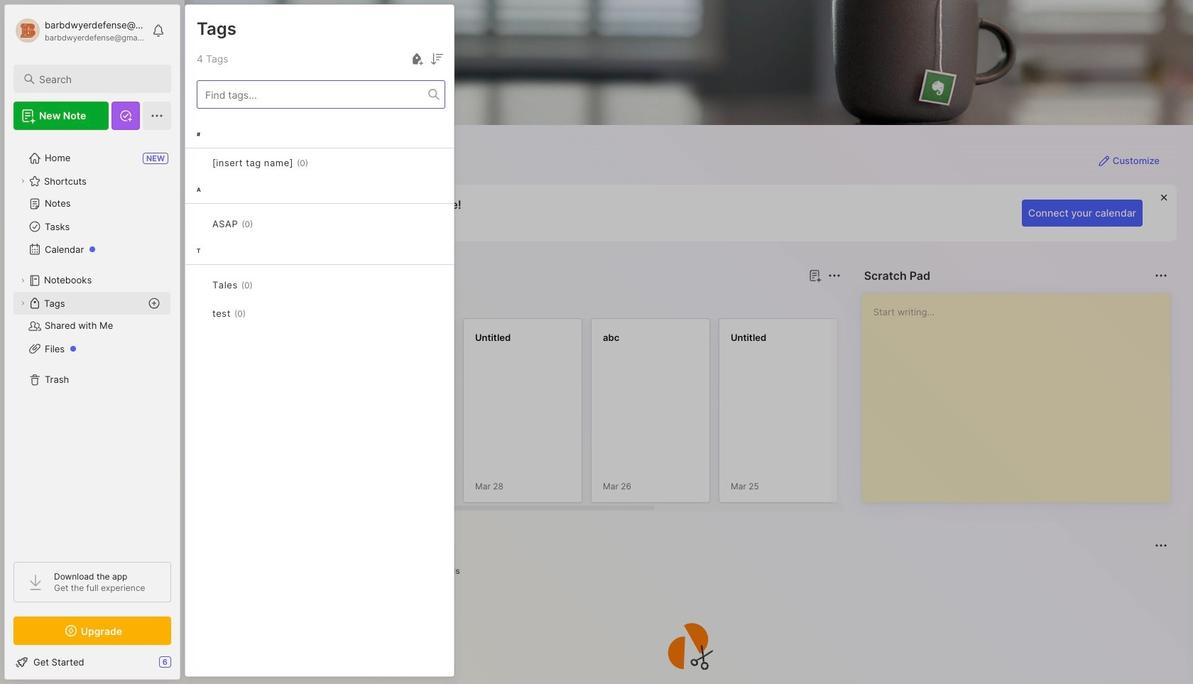 Task type: describe. For each thing, give the bounding box(es) containing it.
sort options image
[[428, 50, 446, 68]]

Account field
[[14, 16, 145, 45]]

Start writing… text field
[[874, 293, 1170, 491]]

click to collapse image
[[179, 658, 190, 675]]

create new tag image
[[409, 50, 426, 68]]

0 vertical spatial tag actions image
[[253, 218, 276, 230]]

expand tags image
[[18, 299, 27, 308]]

none search field inside main element
[[39, 70, 158, 87]]

Sort field
[[428, 50, 446, 68]]



Task type: locate. For each thing, give the bounding box(es) containing it.
tab list
[[210, 563, 1166, 580]]

tag actions image
[[253, 218, 276, 230], [253, 279, 276, 291], [246, 308, 269, 319]]

tree inside main element
[[5, 139, 180, 549]]

expand notebooks image
[[18, 276, 27, 285]]

Find tags… text field
[[198, 85, 428, 104]]

None search field
[[39, 70, 158, 87]]

tag actions image
[[309, 157, 331, 168]]

2 vertical spatial tag actions image
[[246, 308, 269, 319]]

tree
[[5, 139, 180, 549]]

1 vertical spatial tag actions image
[[253, 279, 276, 291]]

Help and Learning task checklist field
[[5, 651, 180, 674]]

main element
[[0, 0, 185, 684]]

Tag actions field
[[309, 156, 331, 170], [253, 217, 276, 231], [253, 278, 276, 292], [246, 306, 269, 320]]

row group
[[185, 120, 454, 347], [207, 318, 1103, 512]]

tab
[[210, 293, 252, 310], [210, 563, 265, 580], [427, 563, 467, 580]]

Search text field
[[39, 72, 158, 86]]



Task type: vqa. For each thing, say whether or not it's contained in the screenshot.
the bottom Do
no



